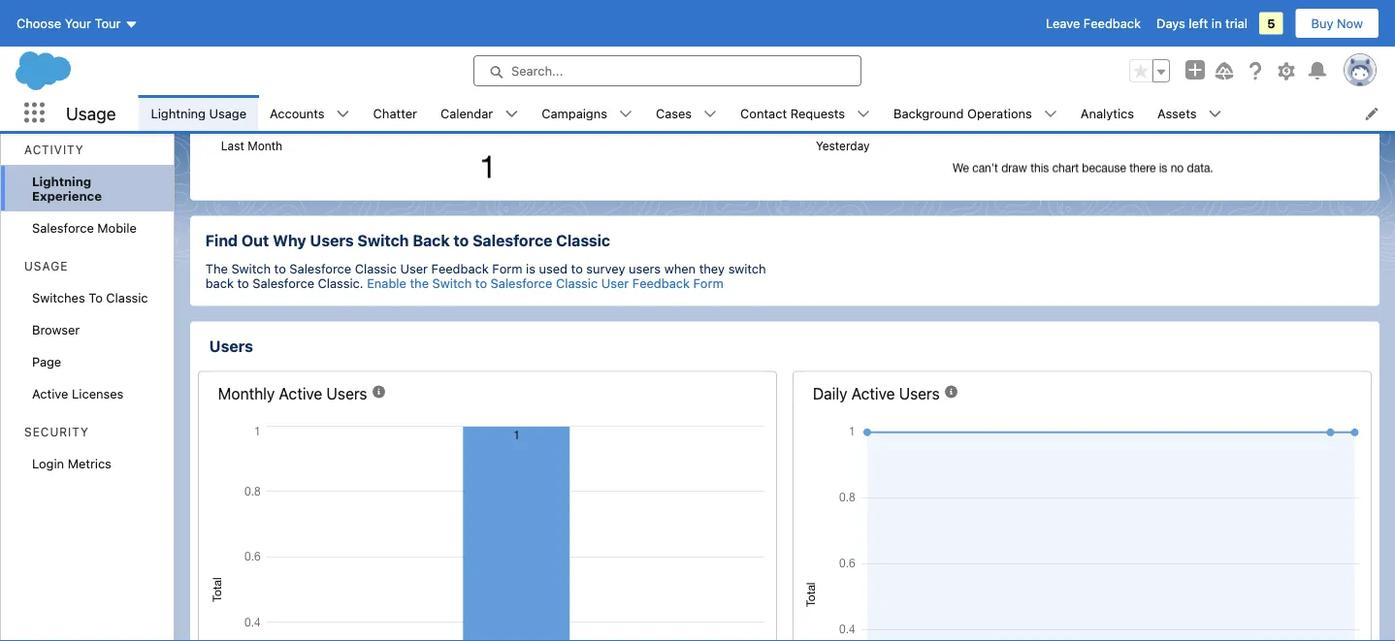 Task type: locate. For each thing, give the bounding box(es) containing it.
switches
[[32, 290, 85, 305]]

calendar list item
[[429, 95, 530, 131]]

0 horizontal spatial feedback
[[431, 261, 489, 276]]

assets
[[1157, 106, 1197, 120]]

text default image inside 'contact requests' list item
[[857, 107, 870, 121]]

text default image for cases
[[704, 107, 717, 121]]

contact requests link
[[729, 95, 857, 131]]

0 horizontal spatial form
[[492, 261, 522, 276]]

accounts list item
[[258, 95, 362, 131]]

2 horizontal spatial switch
[[432, 276, 472, 291]]

enable
[[367, 276, 406, 291]]

feedback inside the switch to salesforce classic user feedback form is used to survey users when they switch back to salesforce classic.
[[431, 261, 489, 276]]

text default image inside cases list item
[[704, 107, 717, 121]]

1 vertical spatial daily
[[813, 384, 847, 403]]

feedback right 'leave'
[[1084, 16, 1141, 31]]

1 vertical spatial monthly active users
[[218, 384, 367, 403]]

background operations list item
[[882, 95, 1069, 131]]

text default image inside calendar list item
[[505, 107, 518, 121]]

switch down out
[[231, 261, 271, 276]]

daily active users
[[820, 116, 947, 134], [813, 384, 940, 403]]

0 vertical spatial daily
[[820, 116, 854, 134]]

0 vertical spatial daily active users
[[820, 116, 947, 134]]

salesforce mobile
[[32, 220, 137, 235]]

2 text default image from the left
[[619, 107, 633, 121]]

to
[[454, 231, 469, 250], [274, 261, 286, 276], [571, 261, 583, 276], [237, 276, 249, 291], [475, 276, 487, 291]]

find
[[205, 231, 238, 250]]

text default image
[[336, 107, 350, 121]]

classic right the is
[[556, 276, 598, 291]]

text default image inside campaigns list item
[[619, 107, 633, 121]]

text default image right cases
[[704, 107, 717, 121]]

chatter link
[[362, 95, 429, 131]]

6 text default image from the left
[[1208, 107, 1222, 121]]

left
[[1189, 16, 1208, 31]]

switch
[[357, 231, 409, 250], [231, 261, 271, 276], [432, 276, 472, 291]]

salesforce
[[32, 220, 94, 235], [473, 231, 553, 250], [290, 261, 351, 276], [253, 276, 314, 291], [491, 276, 552, 291]]

choose your tour
[[16, 16, 121, 31]]

usage up activity
[[66, 103, 116, 123]]

classic inside the switch to salesforce classic user feedback form is used to survey users when they switch back to salesforce classic.
[[355, 261, 397, 276]]

campaigns link
[[530, 95, 619, 131]]

lightning for lightning experience
[[32, 174, 91, 188]]

monthly active users
[[225, 116, 374, 134], [218, 384, 367, 403]]

group
[[1129, 59, 1170, 82]]

form
[[492, 261, 522, 276], [693, 276, 724, 291]]

text default image left cases
[[619, 107, 633, 121]]

experience
[[32, 188, 102, 203]]

used
[[539, 261, 568, 276]]

1 vertical spatial monthly
[[218, 384, 275, 403]]

text default image right operations
[[1044, 107, 1057, 121]]

choose your tour button
[[16, 8, 139, 39]]

2 horizontal spatial feedback
[[1084, 16, 1141, 31]]

the
[[205, 261, 228, 276]]

4 text default image from the left
[[857, 107, 870, 121]]

1 horizontal spatial user
[[601, 276, 629, 291]]

users
[[333, 116, 374, 134], [906, 116, 947, 134], [310, 231, 354, 250], [209, 337, 253, 356], [326, 384, 367, 403], [899, 384, 940, 403]]

classic down 'find out why users switch back to salesforce classic'
[[355, 261, 397, 276]]

last month
[[221, 139, 282, 153]]

month
[[248, 139, 282, 153]]

3 text default image from the left
[[704, 107, 717, 121]]

classic
[[556, 231, 610, 250], [355, 261, 397, 276], [556, 276, 598, 291], [106, 290, 148, 305]]

enable the switch to salesforce classic user feedback form link
[[367, 276, 724, 291]]

usage up last
[[209, 106, 247, 120]]

calendar
[[440, 106, 493, 120]]

1 vertical spatial lightning
[[32, 174, 91, 188]]

0 horizontal spatial switch
[[231, 261, 271, 276]]

lightning inside the lightning experience
[[32, 174, 91, 188]]

switches to classic
[[32, 290, 148, 305]]

campaigns list item
[[530, 95, 644, 131]]

switch right the the
[[432, 276, 472, 291]]

background operations link
[[882, 95, 1044, 131]]

text default image inside background operations list item
[[1044, 107, 1057, 121]]

text default image right calendar
[[505, 107, 518, 121]]

user right used
[[601, 276, 629, 291]]

assets list item
[[1146, 95, 1234, 131]]

text default image up yesterday
[[857, 107, 870, 121]]

days
[[1157, 16, 1185, 31]]

1 horizontal spatial lightning
[[151, 106, 206, 120]]

security
[[24, 425, 89, 439]]

buy
[[1311, 16, 1334, 31]]

1 text default image from the left
[[505, 107, 518, 121]]

text default image
[[505, 107, 518, 121], [619, 107, 633, 121], [704, 107, 717, 121], [857, 107, 870, 121], [1044, 107, 1057, 121], [1208, 107, 1222, 121]]

now
[[1337, 16, 1363, 31]]

user down 'find out why users switch back to salesforce classic'
[[400, 261, 428, 276]]

0 horizontal spatial user
[[400, 261, 428, 276]]

feedback
[[1084, 16, 1141, 31], [431, 261, 489, 276], [632, 276, 690, 291]]

leave feedback
[[1046, 16, 1141, 31]]

search...
[[511, 64, 563, 78]]

1 vertical spatial daily active users
[[813, 384, 940, 403]]

lightning for lightning usage
[[151, 106, 206, 120]]

page
[[32, 354, 61, 369]]

list
[[139, 95, 1395, 131]]

classic right to
[[106, 290, 148, 305]]

back
[[205, 276, 234, 291]]

users
[[629, 261, 661, 276]]

0 vertical spatial lightning
[[151, 106, 206, 120]]

cases link
[[644, 95, 704, 131]]

monthly
[[225, 116, 282, 134], [218, 384, 275, 403]]

user
[[400, 261, 428, 276], [601, 276, 629, 291]]

campaigns
[[542, 106, 607, 120]]

background operations
[[894, 106, 1032, 120]]

licenses
[[72, 386, 124, 401]]

form left the is
[[492, 261, 522, 276]]

enable the switch to salesforce classic user feedback form
[[367, 276, 724, 291]]

5 text default image from the left
[[1044, 107, 1057, 121]]

active
[[286, 116, 329, 134], [858, 116, 902, 134], [279, 384, 322, 403], [852, 384, 895, 403], [32, 386, 68, 401]]

form left switch
[[693, 276, 724, 291]]

text default image inside assets list item
[[1208, 107, 1222, 121]]

0 horizontal spatial lightning
[[32, 174, 91, 188]]

feedback down back
[[431, 261, 489, 276]]

text default image right assets
[[1208, 107, 1222, 121]]

the switch to salesforce classic user feedback form is used to survey users when they switch back to salesforce classic.
[[205, 261, 766, 291]]

usage
[[66, 103, 116, 123], [209, 106, 247, 120], [24, 260, 68, 273]]

lightning inside list
[[151, 106, 206, 120]]

switch up 'enable'
[[357, 231, 409, 250]]

login metrics
[[32, 456, 111, 471]]

yesterday
[[816, 139, 870, 153]]

daily
[[820, 116, 854, 134], [813, 384, 847, 403]]

classic up survey
[[556, 231, 610, 250]]

lightning
[[151, 106, 206, 120], [32, 174, 91, 188]]

requests
[[791, 106, 845, 120]]

feedback left the they
[[632, 276, 690, 291]]

tour
[[95, 16, 121, 31]]

your
[[65, 16, 91, 31]]

find out why users switch back to salesforce classic
[[205, 231, 610, 250]]



Task type: describe. For each thing, give the bounding box(es) containing it.
active licenses
[[32, 386, 124, 401]]

text default image for contact requests
[[857, 107, 870, 121]]

leave
[[1046, 16, 1080, 31]]

user inside the switch to salesforce classic user feedback form is used to survey users when they switch back to salesforce classic.
[[400, 261, 428, 276]]

text default image for campaigns
[[619, 107, 633, 121]]

accounts
[[270, 106, 325, 120]]

search... button
[[473, 55, 862, 86]]

5
[[1267, 16, 1275, 31]]

0 vertical spatial monthly
[[225, 116, 282, 134]]

why
[[273, 231, 306, 250]]

when
[[664, 261, 696, 276]]

leave feedback link
[[1046, 16, 1141, 31]]

mobile
[[97, 220, 137, 235]]

choose
[[16, 16, 61, 31]]

cases
[[656, 106, 692, 120]]

chatter
[[373, 106, 417, 120]]

text default image for calendar
[[505, 107, 518, 121]]

buy now button
[[1295, 8, 1380, 39]]

days left in trial
[[1157, 16, 1248, 31]]

out
[[242, 231, 269, 250]]

text default image for background operations
[[1044, 107, 1057, 121]]

browser
[[32, 322, 80, 337]]

back
[[413, 231, 450, 250]]

background
[[894, 106, 964, 120]]

list containing lightning usage
[[139, 95, 1395, 131]]

usage inside list
[[209, 106, 247, 120]]

login
[[32, 456, 64, 471]]

lightning usage
[[151, 106, 247, 120]]

1 horizontal spatial form
[[693, 276, 724, 291]]

form inside the switch to salesforce classic user feedback form is used to survey users when they switch back to salesforce classic.
[[492, 261, 522, 276]]

classic.
[[318, 276, 363, 291]]

contact requests list item
[[729, 95, 882, 131]]

contact
[[740, 106, 787, 120]]

contact requests
[[740, 106, 845, 120]]

to
[[89, 290, 103, 305]]

operations
[[967, 106, 1032, 120]]

trial
[[1225, 16, 1248, 31]]

is
[[526, 261, 536, 276]]

last
[[221, 139, 244, 153]]

survey
[[586, 261, 625, 276]]

they
[[699, 261, 725, 276]]

switch
[[728, 261, 766, 276]]

analytics
[[1081, 106, 1134, 120]]

assets link
[[1146, 95, 1208, 131]]

0 vertical spatial monthly active users
[[225, 116, 374, 134]]

lightning usage link
[[139, 95, 258, 131]]

switch inside the switch to salesforce classic user feedback form is used to survey users when they switch back to salesforce classic.
[[231, 261, 271, 276]]

metrics
[[68, 456, 111, 471]]

analytics link
[[1069, 95, 1146, 131]]

cases list item
[[644, 95, 729, 131]]

1 horizontal spatial feedback
[[632, 276, 690, 291]]

calendar link
[[429, 95, 505, 131]]

usage up switches at the top of the page
[[24, 260, 68, 273]]

text default image for assets
[[1208, 107, 1222, 121]]

in
[[1212, 16, 1222, 31]]

buy now
[[1311, 16, 1363, 31]]

accounts link
[[258, 95, 336, 131]]

the
[[410, 276, 429, 291]]

activity
[[24, 143, 84, 157]]

1 horizontal spatial switch
[[357, 231, 409, 250]]

lightning experience
[[32, 174, 102, 203]]



Task type: vqa. For each thing, say whether or not it's contained in the screenshot.
Daily
yes



